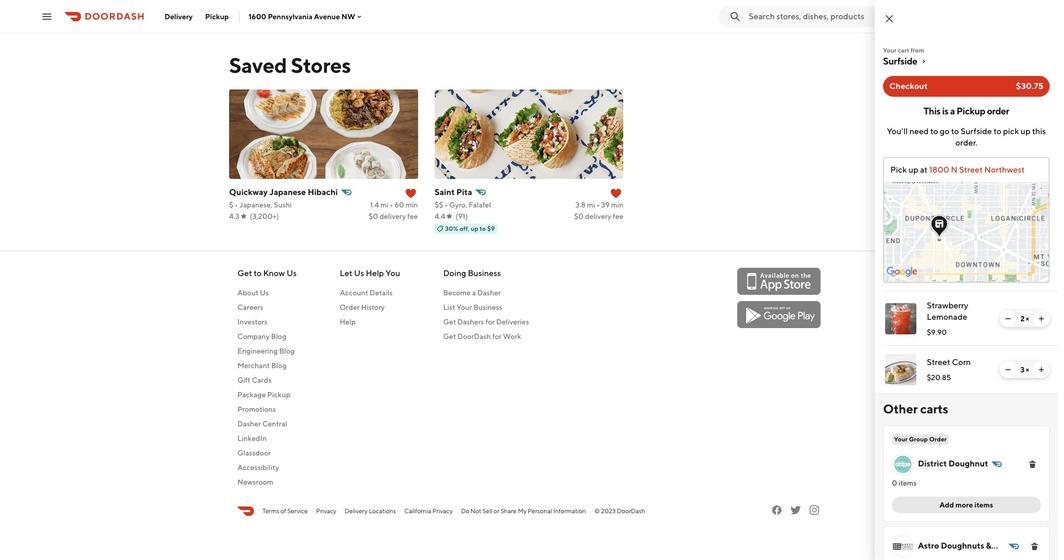 Task type: locate. For each thing, give the bounding box(es) containing it.
remove one from cart image
[[1004, 366, 1012, 374]]

promotions
[[237, 406, 276, 414]]

0 horizontal spatial a
[[472, 289, 476, 297]]

quickway
[[229, 187, 268, 197]]

delivery for quickway japanese hibachi
[[380, 212, 406, 221]]

blog up engineering blog link
[[271, 333, 286, 341]]

add one to cart image
[[1037, 315, 1046, 323]]

1 horizontal spatial min
[[611, 201, 623, 209]]

1 horizontal spatial doordash
[[617, 508, 645, 515]]

1 vertical spatial street
[[927, 358, 950, 368]]

1 mi from the left
[[380, 201, 389, 209]]

2 privacy from the left
[[432, 508, 453, 515]]

1 horizontal spatial items
[[975, 501, 993, 510]]

2 × from the top
[[1026, 366, 1029, 374]]

0 vertical spatial your
[[883, 46, 897, 54]]

a up list your business
[[472, 289, 476, 297]]

0 horizontal spatial $​0
[[369, 212, 378, 221]]

doordash right '2023'
[[617, 508, 645, 515]]

us inside about us link
[[260, 289, 269, 297]]

1 vertical spatial surfside
[[961, 127, 992, 136]]

1 horizontal spatial delivery
[[585, 212, 611, 221]]

list your business link
[[443, 303, 529, 313]]

2 min from the left
[[611, 201, 623, 209]]

1 horizontal spatial pickup
[[267, 391, 290, 399]]

2 horizontal spatial us
[[354, 269, 364, 279]]

0 horizontal spatial fee
[[407, 212, 418, 221]]

gift
[[237, 376, 250, 385]]

not
[[471, 508, 481, 515]]

engineering blog link
[[237, 346, 297, 357]]

japanese,
[[239, 201, 272, 209]]

0 vertical spatial order
[[340, 304, 360, 312]]

min
[[406, 201, 418, 209], [611, 201, 623, 209]]

0 vertical spatial pickup
[[205, 12, 229, 21]]

2 fee from the left
[[613, 212, 623, 221]]

pickup up promotions link
[[267, 391, 290, 399]]

privacy left do
[[432, 508, 453, 515]]

$​0 down 3.8 at right
[[574, 212, 584, 221]]

locations
[[369, 508, 396, 515]]

delivery left pickup button
[[165, 12, 193, 21]]

0 vertical spatial get
[[237, 269, 252, 279]]

california privacy
[[404, 508, 453, 515]]

1 horizontal spatial order
[[929, 436, 947, 444]]

a right is
[[950, 106, 955, 117]]

$ • japanese, sushi
[[229, 201, 292, 209]]

your for your group order
[[894, 436, 908, 444]]

$9
[[487, 225, 495, 233]]

for down list your business link
[[486, 318, 495, 326]]

order right group
[[929, 436, 947, 444]]

list
[[875, 292, 1058, 395]]

gyro,
[[449, 201, 467, 209]]

0 horizontal spatial min
[[406, 201, 418, 209]]

accessibility
[[237, 464, 279, 472]]

0 vertical spatial business
[[468, 269, 501, 279]]

linkedin
[[237, 435, 267, 443]]

for inside get doordash for work link
[[492, 333, 502, 341]]

1800
[[929, 165, 949, 175]]

delivery locations link
[[345, 507, 396, 517]]

up left the at
[[909, 165, 918, 175]]

mi
[[380, 201, 389, 209], [587, 201, 595, 209]]

0 horizontal spatial delivery
[[380, 212, 406, 221]]

service
[[287, 508, 308, 515]]

$$
[[435, 201, 443, 209]]

gift cards link
[[237, 375, 297, 386]]

business up become a dasher link
[[468, 269, 501, 279]]

1 horizontal spatial street
[[959, 165, 983, 175]]

privacy
[[316, 508, 336, 515], [432, 508, 453, 515]]

1 horizontal spatial $​0 delivery fee
[[574, 212, 623, 221]]

1 horizontal spatial fee
[[613, 212, 623, 221]]

1 vertical spatial pickup
[[957, 106, 985, 117]]

2 mi from the left
[[587, 201, 595, 209]]

newsroom
[[237, 479, 273, 487]]

merchant blog
[[237, 362, 287, 370]]

fee down 1.4 mi • 60 min
[[407, 212, 418, 221]]

$$ • gyro, falafel
[[435, 201, 491, 209]]

for for dashers
[[486, 318, 495, 326]]

min down click to remove this store from your saved list image
[[406, 201, 418, 209]]

dasher up list your business link
[[477, 289, 501, 297]]

your left cart
[[883, 46, 897, 54]]

• left 60
[[390, 201, 393, 209]]

0 vertical spatial help
[[366, 269, 384, 279]]

2 vertical spatial blog
[[271, 362, 287, 370]]

us right the know
[[287, 269, 297, 279]]

0 vertical spatial street
[[959, 165, 983, 175]]

surfside up order.
[[961, 127, 992, 136]]

1 vertical spatial for
[[492, 333, 502, 341]]

items right more
[[975, 501, 993, 510]]

1 vertical spatial items
[[975, 501, 993, 510]]

0 horizontal spatial order
[[340, 304, 360, 312]]

doordash down dashers
[[457, 333, 491, 341]]

× right 3
[[1026, 366, 1029, 374]]

delivery for delivery
[[165, 12, 193, 21]]

surfside
[[883, 56, 917, 67], [961, 127, 992, 136]]

for inside get dashers for deliveries link
[[486, 318, 495, 326]]

0 horizontal spatial items
[[899, 480, 917, 488]]

delivery left locations
[[345, 508, 368, 515]]

mi right 1.4
[[380, 201, 389, 209]]

blog up gift cards link
[[271, 362, 287, 370]]

dasher central
[[237, 420, 287, 429]]

help
[[366, 269, 384, 279], [340, 318, 356, 326]]

1600 pennsylvania avenue nw
[[249, 12, 355, 21]]

1 horizontal spatial help
[[366, 269, 384, 279]]

©
[[594, 508, 600, 515]]

your left group
[[894, 436, 908, 444]]

doordash on facebook image
[[771, 505, 783, 517]]

$​0 delivery fee down 3.8 mi • 39 min
[[574, 212, 623, 221]]

carts
[[920, 402, 948, 417]]

× right 2 in the bottom right of the page
[[1026, 315, 1029, 323]]

3.8 mi • 39 min
[[575, 201, 623, 209]]

• right $$
[[445, 201, 448, 209]]

$​0 delivery fee
[[369, 212, 418, 221], [574, 212, 623, 221]]

1 × from the top
[[1026, 315, 1029, 323]]

1 horizontal spatial mi
[[587, 201, 595, 209]]

1 vertical spatial order
[[929, 436, 947, 444]]

get inside get doordash for work link
[[443, 333, 456, 341]]

get inside get dashers for deliveries link
[[443, 318, 456, 326]]

northwest
[[984, 165, 1025, 175]]

delivery down 3.8 mi • 39 min
[[585, 212, 611, 221]]

add more items
[[940, 501, 993, 510]]

business down become a dasher link
[[473, 304, 502, 312]]

0 vertical spatial surfside
[[883, 56, 917, 67]]

1 vertical spatial doordash
[[617, 508, 645, 515]]

0 horizontal spatial dasher
[[237, 420, 261, 429]]

street right n
[[959, 165, 983, 175]]

3 • from the left
[[445, 201, 448, 209]]

us for let us help you
[[354, 269, 364, 279]]

careers
[[237, 304, 263, 312]]

linkedin link
[[237, 434, 297, 444]]

•
[[235, 201, 238, 209], [390, 201, 393, 209], [445, 201, 448, 209], [597, 201, 600, 209]]

1 $​0 from the left
[[369, 212, 378, 221]]

mi for quickway japanese hibachi
[[380, 201, 389, 209]]

japanese
[[269, 187, 306, 197]]

1 delivery from the left
[[380, 212, 406, 221]]

0 horizontal spatial doordash
[[457, 333, 491, 341]]

careers link
[[237, 303, 297, 313]]

order down "account"
[[340, 304, 360, 312]]

2 vertical spatial get
[[443, 333, 456, 341]]

1 min from the left
[[406, 201, 418, 209]]

2023
[[601, 508, 616, 515]]

street up $20.85
[[927, 358, 950, 368]]

surfside down cart
[[883, 56, 917, 67]]

lemonade
[[927, 312, 967, 322]]

0 vertical spatial a
[[950, 106, 955, 117]]

1 horizontal spatial delivery
[[345, 508, 368, 515]]

terms
[[262, 508, 279, 515]]

delete saved cart image
[[1028, 461, 1037, 469]]

of
[[280, 508, 286, 515]]

$​0 down 1.4
[[369, 212, 378, 221]]

1 horizontal spatial dasher
[[477, 289, 501, 297]]

39
[[601, 201, 610, 209]]

history
[[361, 304, 385, 312]]

delivery
[[165, 12, 193, 21], [345, 508, 368, 515]]

items inside button
[[975, 501, 993, 510]]

help inside "link"
[[340, 318, 356, 326]]

your right list
[[457, 304, 472, 312]]

0 vertical spatial ×
[[1026, 315, 1029, 323]]

0 horizontal spatial mi
[[380, 201, 389, 209]]

1 vertical spatial help
[[340, 318, 356, 326]]

30%
[[445, 225, 458, 233]]

1 vertical spatial up
[[909, 165, 918, 175]]

a
[[950, 106, 955, 117], [472, 289, 476, 297]]

help down order history
[[340, 318, 356, 326]]

pickup right is
[[957, 106, 985, 117]]

$​0
[[369, 212, 378, 221], [574, 212, 584, 221]]

privacy right service
[[316, 508, 336, 515]]

1 horizontal spatial surfside
[[961, 127, 992, 136]]

up right off,
[[471, 225, 478, 233]]

$​0 for quickway japanese hibachi
[[369, 212, 378, 221]]

2 vertical spatial your
[[894, 436, 908, 444]]

• left 39
[[597, 201, 600, 209]]

fee
[[407, 212, 418, 221], [613, 212, 623, 221]]

merchant
[[237, 362, 270, 370]]

add
[[940, 501, 954, 510]]

1 vertical spatial blog
[[279, 347, 295, 356]]

your for your cart from
[[883, 46, 897, 54]]

1 horizontal spatial a
[[950, 106, 955, 117]]

mi right 3.8 at right
[[587, 201, 595, 209]]

1 vertical spatial get
[[443, 318, 456, 326]]

doing
[[443, 269, 466, 279]]

your group order
[[894, 436, 947, 444]]

0 horizontal spatial $​0 delivery fee
[[369, 212, 418, 221]]

to right go at the right of the page
[[951, 127, 959, 136]]

3 ×
[[1020, 366, 1029, 374]]

0 vertical spatial blog
[[271, 333, 286, 341]]

2 vertical spatial up
[[471, 225, 478, 233]]

0 vertical spatial delivery
[[165, 12, 193, 21]]

1 vertical spatial delivery
[[345, 508, 368, 515]]

2 vertical spatial pickup
[[267, 391, 290, 399]]

open menu image
[[41, 10, 53, 23]]

0 vertical spatial up
[[1021, 127, 1031, 136]]

california
[[404, 508, 431, 515]]

pickup right delivery button
[[205, 12, 229, 21]]

district
[[918, 459, 947, 469]]

fee down 3.8 mi • 39 min
[[613, 212, 623, 221]]

1.4
[[370, 201, 379, 209]]

0 horizontal spatial help
[[340, 318, 356, 326]]

close image
[[883, 12, 896, 25]]

your
[[883, 46, 897, 54], [457, 304, 472, 312], [894, 436, 908, 444]]

0 horizontal spatial pickup
[[205, 12, 229, 21]]

0 vertical spatial for
[[486, 318, 495, 326]]

1 $​0 delivery fee from the left
[[369, 212, 418, 221]]

us right let
[[354, 269, 364, 279]]

more
[[955, 501, 973, 510]]

$9.90
[[927, 329, 947, 337]]

2 horizontal spatial pickup
[[957, 106, 985, 117]]

0 horizontal spatial us
[[260, 289, 269, 297]]

min down click to remove this store from your saved list icon at the right top of page
[[611, 201, 623, 209]]

1 vertical spatial a
[[472, 289, 476, 297]]

quickway japanese hibachi
[[229, 187, 338, 197]]

1 vertical spatial dasher
[[237, 420, 261, 429]]

0 horizontal spatial delivery
[[165, 12, 193, 21]]

add more items button
[[892, 497, 1041, 514]]

become a dasher link
[[443, 288, 529, 298]]

0 vertical spatial dasher
[[477, 289, 501, 297]]

0 horizontal spatial up
[[471, 225, 478, 233]]

remove one from cart image
[[1004, 315, 1012, 323]]

dasher up linkedin
[[237, 420, 261, 429]]

up left this
[[1021, 127, 1031, 136]]

strawberry lemonade image
[[885, 304, 916, 335]]

fried
[[918, 553, 938, 561]]

2 horizontal spatial up
[[1021, 127, 1031, 136]]

2 $​0 delivery fee from the left
[[574, 212, 623, 221]]

investors link
[[237, 317, 297, 328]]

(91)
[[456, 212, 468, 221]]

help left you
[[366, 269, 384, 279]]

items right 0
[[899, 480, 917, 488]]

1 horizontal spatial privacy
[[432, 508, 453, 515]]

do not sell or share my personal information
[[461, 508, 586, 515]]

2 delivery from the left
[[585, 212, 611, 221]]

min for quickway japanese hibachi
[[406, 201, 418, 209]]

order.
[[956, 138, 977, 148]]

deliveries
[[496, 318, 529, 326]]

get for get doordash for work
[[443, 333, 456, 341]]

pickup button
[[199, 8, 235, 25]]

for left the work
[[492, 333, 502, 341]]

$​0 delivery fee down 1.4 mi • 60 min
[[369, 212, 418, 221]]

0 horizontal spatial street
[[927, 358, 950, 368]]

• right $
[[235, 201, 238, 209]]

blog down company blog link
[[279, 347, 295, 356]]

delivery for saint pita
[[585, 212, 611, 221]]

2 $​0 from the left
[[574, 212, 584, 221]]

1 fee from the left
[[407, 212, 418, 221]]

$​0 delivery fee for saint pita
[[574, 212, 623, 221]]

1 horizontal spatial $​0
[[574, 212, 584, 221]]

merchant blog link
[[237, 361, 297, 371]]

dasher inside become a dasher link
[[477, 289, 501, 297]]

off,
[[460, 225, 469, 233]]

3
[[1020, 366, 1024, 374]]

0 horizontal spatial privacy
[[316, 508, 336, 515]]

to left $9
[[480, 225, 486, 233]]

1 horizontal spatial us
[[287, 269, 297, 279]]

delivery down 1.4 mi • 60 min
[[380, 212, 406, 221]]

us up careers link
[[260, 289, 269, 297]]

doordash
[[457, 333, 491, 341], [617, 508, 645, 515]]

order
[[340, 304, 360, 312], [929, 436, 947, 444]]

click to remove this store from your saved list image
[[610, 187, 622, 200]]

delivery inside button
[[165, 12, 193, 21]]

1 vertical spatial ×
[[1026, 366, 1029, 374]]

california privacy link
[[404, 507, 453, 517]]



Task type: vqa. For each thing, say whether or not it's contained in the screenshot.
Horchata corresponding to Horchata Latte
no



Task type: describe. For each thing, give the bounding box(es) containing it.
4 • from the left
[[597, 201, 600, 209]]

central
[[262, 420, 287, 429]]

blog for engineering blog
[[279, 347, 295, 356]]

pick
[[1003, 127, 1019, 136]]

group
[[909, 436, 928, 444]]

investors
[[237, 318, 267, 326]]

get for get dashers for deliveries
[[443, 318, 456, 326]]

(3,200+)
[[250, 212, 279, 221]]

delete saved cart image
[[1030, 543, 1039, 551]]

personal
[[528, 508, 552, 515]]

delivery for delivery locations
[[345, 508, 368, 515]]

let
[[340, 269, 352, 279]]

up inside the you'll need to go to surfside to pick up this order.
[[1021, 127, 1031, 136]]

powered by google image
[[887, 267, 917, 278]]

fee for saint pita
[[613, 212, 623, 221]]

1 vertical spatial your
[[457, 304, 472, 312]]

to left pick at top
[[994, 127, 1001, 136]]

&
[[986, 542, 991, 551]]

do not sell or share my personal information link
[[461, 507, 586, 517]]

fee for quickway japanese hibachi
[[407, 212, 418, 221]]

get doordash for work
[[443, 333, 521, 341]]

sell
[[482, 508, 492, 515]]

astro
[[918, 542, 939, 551]]

doughnuts
[[941, 542, 984, 551]]

list containing strawberry lemonade
[[875, 292, 1058, 395]]

street corn image
[[885, 355, 916, 386]]

nw
[[342, 12, 355, 21]]

privacy inside the "california privacy" link
[[432, 508, 453, 515]]

help link
[[340, 317, 400, 328]]

2 • from the left
[[390, 201, 393, 209]]

account details
[[340, 289, 393, 297]]

1 vertical spatial business
[[473, 304, 502, 312]]

falafel
[[469, 201, 491, 209]]

you'll need to go to surfside to pick up this order.
[[887, 127, 1046, 148]]

blog for company blog
[[271, 333, 286, 341]]

$20.85
[[927, 374, 951, 382]]

$​0 for saint pita
[[574, 212, 584, 221]]

order history
[[340, 304, 385, 312]]

you'll
[[887, 127, 908, 136]]

1 • from the left
[[235, 201, 238, 209]]

hibachi
[[308, 187, 338, 197]]

mi for saint pita
[[587, 201, 595, 209]]

package
[[237, 391, 266, 399]]

pickup inside button
[[205, 12, 229, 21]]

get dashers for deliveries link
[[443, 317, 529, 328]]

doordash on twitter image
[[789, 505, 802, 517]]

cards
[[252, 376, 271, 385]]

saint pita
[[435, 187, 472, 197]]

information
[[553, 508, 586, 515]]

$30.75
[[1016, 81, 1043, 91]]

$
[[229, 201, 233, 209]]

pita
[[456, 187, 472, 197]]

astro doughnuts & fried chicken
[[918, 542, 991, 561]]

saint
[[435, 187, 455, 197]]

cart
[[898, 46, 909, 54]]

street corn
[[927, 358, 971, 368]]

0 horizontal spatial surfside
[[883, 56, 917, 67]]

blog for merchant blog
[[271, 362, 287, 370]]

surfside inside the you'll need to go to surfside to pick up this order.
[[961, 127, 992, 136]]

4.4
[[435, 212, 445, 221]]

from
[[911, 46, 924, 54]]

dasher inside dasher central "link"
[[237, 420, 261, 429]]

list
[[443, 304, 455, 312]]

strawberry lemonade
[[927, 301, 968, 322]]

0 items
[[892, 480, 917, 488]]

$​0 delivery fee for quickway japanese hibachi
[[369, 212, 418, 221]]

map region
[[845, 97, 1058, 364]]

1 horizontal spatial up
[[909, 165, 918, 175]]

30% off, up to $9
[[445, 225, 495, 233]]

district doughnut
[[918, 459, 988, 469]]

need
[[909, 127, 929, 136]]

add one to cart image
[[1037, 366, 1046, 374]]

corn
[[952, 358, 971, 368]]

to left the know
[[254, 269, 262, 279]]

package pickup
[[237, 391, 290, 399]]

us for about us
[[260, 289, 269, 297]]

sushi
[[274, 201, 292, 209]]

0 vertical spatial doordash
[[457, 333, 491, 341]]

you
[[386, 269, 400, 279]]

company blog
[[237, 333, 286, 341]]

accessibility link
[[237, 463, 297, 473]]

gift cards
[[237, 376, 271, 385]]

at
[[920, 165, 928, 175]]

saved
[[229, 53, 287, 78]]

0
[[892, 480, 897, 488]]

terms of service
[[262, 508, 308, 515]]

other carts
[[883, 402, 948, 417]]

click to remove this store from your saved list image
[[404, 187, 417, 200]]

get for get to know us
[[237, 269, 252, 279]]

newsroom link
[[237, 477, 297, 488]]

to left go at the right of the page
[[930, 127, 938, 136]]

engineering
[[237, 347, 278, 356]]

engineering blog
[[237, 347, 295, 356]]

about us link
[[237, 288, 297, 298]]

checkout
[[889, 81, 928, 91]]

for for doordash
[[492, 333, 502, 341]]

this
[[1032, 127, 1046, 136]]

× for street corn
[[1026, 366, 1029, 374]]

min for saint pita
[[611, 201, 623, 209]]

0 vertical spatial items
[[899, 480, 917, 488]]

doing business
[[443, 269, 501, 279]]

1.4 mi • 60 min
[[370, 201, 418, 209]]

pick
[[890, 165, 907, 175]]

know
[[263, 269, 285, 279]]

© 2023 doordash
[[594, 508, 645, 515]]

doordash on instagram image
[[808, 505, 821, 517]]

delivery locations
[[345, 508, 396, 515]]

pennsylvania
[[268, 12, 313, 21]]

1 privacy from the left
[[316, 508, 336, 515]]

do
[[461, 508, 469, 515]]

strawberry
[[927, 301, 968, 311]]

my
[[518, 508, 527, 515]]

chicken
[[940, 553, 972, 561]]

terms of service link
[[262, 507, 308, 517]]

list your business
[[443, 304, 502, 312]]

n
[[951, 165, 958, 175]]

× for strawberry lemonade
[[1026, 315, 1029, 323]]

2
[[1020, 315, 1024, 323]]

dasher central link
[[237, 419, 297, 430]]



